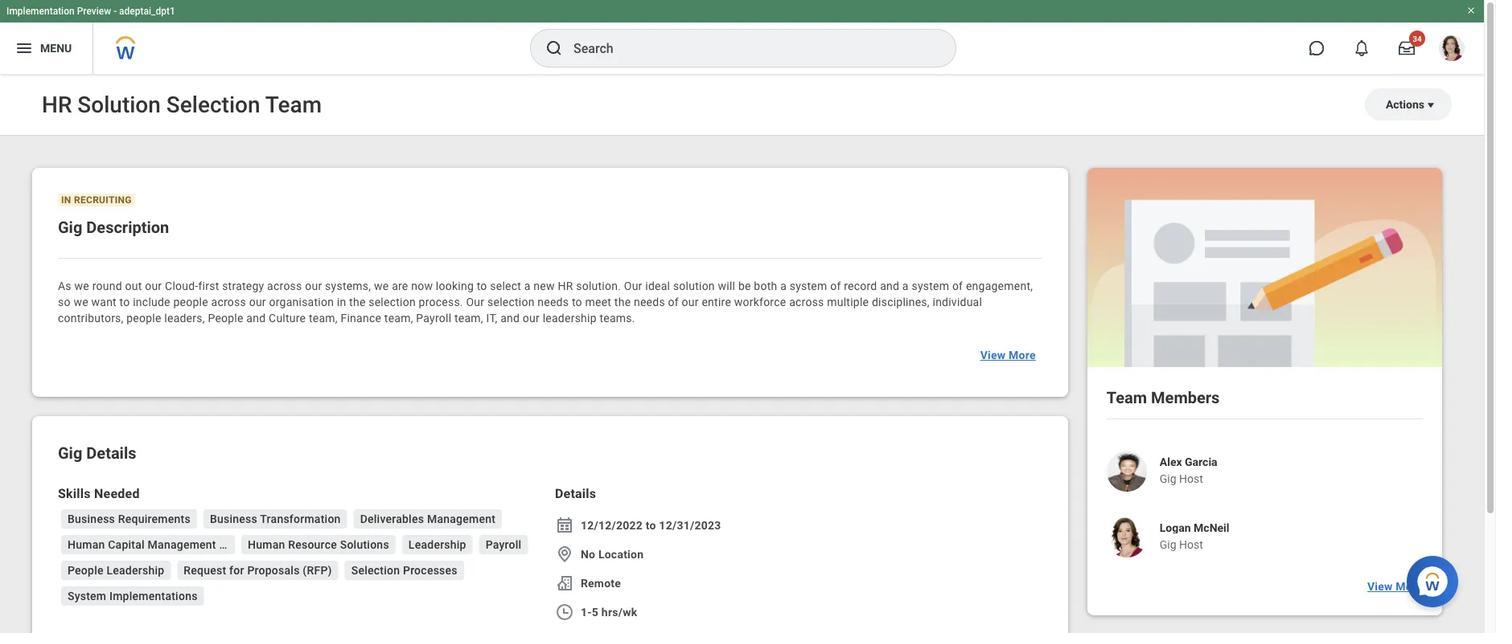 Task type: vqa. For each thing, say whether or not it's contained in the screenshot.
30009 0
no



Task type: locate. For each thing, give the bounding box(es) containing it.
adeptai_dpt1
[[119, 6, 175, 17]]

a right both at top right
[[780, 280, 787, 293]]

0 horizontal spatial view more
[[980, 349, 1036, 362]]

people
[[173, 296, 208, 309], [126, 312, 161, 325]]

we
[[74, 280, 89, 293], [374, 280, 389, 293], [74, 296, 88, 309]]

selection processes button
[[345, 561, 464, 581]]

system up multiple
[[790, 280, 827, 293]]

in recruiting
[[61, 195, 132, 206]]

1 horizontal spatial of
[[830, 280, 841, 293]]

1 vertical spatial people
[[68, 564, 104, 578]]

host inside logan mcneil gig host
[[1179, 539, 1203, 552]]

no location
[[581, 548, 644, 561]]

leadership up processes
[[408, 538, 466, 552]]

payroll button
[[479, 536, 528, 555]]

human up proposals
[[248, 538, 285, 552]]

human resource solutions button
[[241, 536, 396, 555]]

12/31/2023
[[659, 519, 721, 532]]

1 horizontal spatial view more
[[1367, 581, 1423, 594]]

host down the logan mcneil link
[[1179, 539, 1203, 552]]

1 vertical spatial view more button
[[1361, 571, 1429, 603]]

1 horizontal spatial across
[[267, 280, 302, 293]]

business up systems
[[210, 513, 257, 526]]

0 horizontal spatial needs
[[538, 296, 569, 309]]

our down new
[[523, 312, 540, 325]]

view more button for team members
[[1361, 571, 1429, 603]]

to up leadership
[[572, 296, 582, 309]]

people up system
[[68, 564, 104, 578]]

culture
[[269, 312, 306, 325]]

strategy
[[222, 280, 264, 293]]

human
[[68, 538, 105, 552], [248, 538, 285, 552]]

implementation preview -   adeptai_dpt1
[[6, 6, 175, 17]]

implementations
[[109, 590, 198, 603]]

cloud-
[[165, 280, 198, 293]]

1 vertical spatial details
[[555, 486, 596, 501]]

inbox large image
[[1399, 40, 1415, 56]]

human inside human capital management systems button
[[68, 538, 105, 552]]

0 vertical spatial our
[[624, 280, 642, 293]]

1 horizontal spatial management
[[427, 513, 496, 526]]

system
[[790, 280, 827, 293], [912, 280, 949, 293]]

gig description
[[58, 218, 169, 237]]

and right it,
[[500, 312, 520, 325]]

host for garcia
[[1179, 473, 1203, 486]]

1 vertical spatial host
[[1179, 539, 1203, 552]]

0 vertical spatial view
[[980, 349, 1006, 362]]

we left are
[[374, 280, 389, 293]]

0 horizontal spatial the
[[349, 296, 366, 309]]

2 host from the top
[[1179, 539, 1203, 552]]

0 horizontal spatial human
[[68, 538, 105, 552]]

team, left it,
[[454, 312, 483, 325]]

1 horizontal spatial leadership
[[408, 538, 466, 552]]

gig down the alex
[[1160, 473, 1176, 486]]

people down first
[[208, 312, 243, 325]]

1 business from the left
[[68, 513, 115, 526]]

1 the from the left
[[349, 296, 366, 309]]

location image
[[555, 545, 574, 565], [555, 545, 574, 565]]

teams.
[[600, 312, 635, 325]]

0 vertical spatial people
[[208, 312, 243, 325]]

leadership
[[543, 312, 597, 325]]

staffing image
[[555, 574, 574, 594]]

are
[[392, 280, 408, 293]]

description
[[86, 218, 169, 237]]

1 vertical spatial our
[[466, 296, 484, 309]]

we right as
[[74, 280, 89, 293]]

as we round out our cloud-first strategy across our systems, we are now looking to select a new hr solution. our ideal solution will be both a system of record and a system of engagement, so we want to include people across our organisation in the selection process. our selection needs to meet the needs of our entire workforce across multiple disciplines, individual contributors, people leaders, people and culture team, finance team, payroll team, it, and our leadership teams.
[[58, 280, 1036, 325]]

profile logan mcneil image
[[1439, 35, 1465, 64]]

across up organisation
[[267, 280, 302, 293]]

0 horizontal spatial people
[[126, 312, 161, 325]]

a left new
[[524, 280, 531, 293]]

of up multiple
[[830, 280, 841, 293]]

host down alex garcia link
[[1179, 473, 1203, 486]]

start date to end date image
[[555, 516, 574, 536], [555, 516, 574, 536]]

justify image
[[14, 39, 34, 58]]

0 vertical spatial host
[[1179, 473, 1203, 486]]

2 horizontal spatial team,
[[454, 312, 483, 325]]

view
[[980, 349, 1006, 362], [1367, 581, 1393, 594]]

0 vertical spatial details
[[86, 444, 136, 463]]

2 horizontal spatial of
[[952, 280, 963, 293]]

gig
[[58, 218, 82, 237], [58, 444, 82, 463], [1160, 473, 1176, 486], [1160, 539, 1176, 552]]

to right 12/12/2022
[[646, 519, 656, 532]]

contributors,
[[58, 312, 124, 325]]

and left culture
[[246, 312, 266, 325]]

0 horizontal spatial people
[[68, 564, 104, 578]]

2 horizontal spatial a
[[902, 280, 909, 293]]

1 horizontal spatial human
[[248, 538, 285, 552]]

business requirements button
[[61, 510, 197, 529]]

0 horizontal spatial team,
[[309, 312, 338, 325]]

1 vertical spatial payroll
[[486, 538, 521, 552]]

our left ideal
[[624, 280, 642, 293]]

people up the leaders, on the left of page
[[173, 296, 208, 309]]

skills
[[58, 486, 91, 501]]

1 horizontal spatial system
[[912, 280, 949, 293]]

0 horizontal spatial management
[[148, 538, 216, 552]]

system implementations button
[[61, 587, 204, 606]]

payroll right leadership button
[[486, 538, 521, 552]]

our down strategy
[[249, 296, 266, 309]]

2 a from the left
[[780, 280, 787, 293]]

1 horizontal spatial view
[[1367, 581, 1393, 594]]

both
[[754, 280, 777, 293]]

our up organisation
[[305, 280, 322, 293]]

host
[[1179, 473, 1203, 486], [1179, 539, 1203, 552]]

organisation
[[269, 296, 334, 309]]

needs
[[538, 296, 569, 309], [634, 296, 665, 309]]

0 horizontal spatial view
[[980, 349, 1006, 362]]

human up "people leadership"
[[68, 538, 105, 552]]

1 horizontal spatial the
[[614, 296, 631, 309]]

team, down in
[[309, 312, 338, 325]]

selection
[[351, 564, 400, 578]]

0 vertical spatial people
[[173, 296, 208, 309]]

for
[[229, 564, 244, 578]]

expected availability image
[[555, 603, 574, 623], [555, 603, 574, 623]]

0 vertical spatial view more button
[[974, 339, 1042, 372]]

business for business requirements
[[68, 513, 115, 526]]

logan mcneil gig host
[[1160, 522, 1229, 552]]

actions button
[[1365, 88, 1452, 121]]

1 vertical spatial people
[[126, 312, 161, 325]]

people
[[208, 312, 243, 325], [68, 564, 104, 578]]

people inside people leadership 'button'
[[68, 564, 104, 578]]

hrs/wk
[[601, 606, 637, 619]]

staffing image
[[555, 574, 574, 594]]

entire
[[702, 296, 731, 309]]

more for team members
[[1396, 581, 1423, 594]]

more
[[1009, 349, 1036, 362], [1396, 581, 1423, 594]]

across down strategy
[[211, 296, 246, 309]]

0 horizontal spatial business
[[68, 513, 115, 526]]

0 horizontal spatial more
[[1009, 349, 1036, 362]]

of down ideal
[[668, 296, 679, 309]]

gig inside alex garcia gig host
[[1160, 473, 1176, 486]]

gig illustration image
[[1087, 168, 1442, 368]]

1 horizontal spatial business
[[210, 513, 257, 526]]

location
[[598, 548, 644, 561]]

1 horizontal spatial people
[[208, 312, 243, 325]]

0 vertical spatial management
[[427, 513, 496, 526]]

alex garcia gig host
[[1160, 456, 1217, 486]]

selection down are
[[369, 296, 416, 309]]

view for gig description
[[980, 349, 1006, 362]]

0 vertical spatial payroll
[[416, 312, 451, 325]]

leaders,
[[164, 312, 205, 325]]

0 horizontal spatial payroll
[[416, 312, 451, 325]]

gig inside logan mcneil gig host
[[1160, 539, 1176, 552]]

selection down 'select'
[[487, 296, 535, 309]]

leadership up system implementations
[[107, 564, 164, 578]]

systems
[[219, 538, 264, 552]]

our down the looking
[[466, 296, 484, 309]]

1 horizontal spatial view more button
[[1361, 571, 1429, 603]]

1 needs from the left
[[538, 296, 569, 309]]

payroll
[[416, 312, 451, 325], [486, 538, 521, 552]]

2 team, from the left
[[384, 312, 413, 325]]

payroll down process.
[[416, 312, 451, 325]]

0 vertical spatial view more
[[980, 349, 1036, 362]]

multiple
[[827, 296, 869, 309]]

search image
[[545, 39, 564, 58]]

a up disciplines,
[[902, 280, 909, 293]]

view more button for gig description
[[974, 339, 1042, 372]]

1 horizontal spatial details
[[555, 486, 596, 501]]

1 horizontal spatial selection
[[487, 296, 535, 309]]

1 human from the left
[[68, 538, 105, 552]]

hr
[[558, 280, 573, 293]]

of up individual
[[952, 280, 963, 293]]

workforce
[[734, 296, 786, 309]]

system implementations
[[68, 590, 198, 603]]

0 horizontal spatial leadership
[[107, 564, 164, 578]]

human inside button
[[248, 538, 285, 552]]

0 horizontal spatial a
[[524, 280, 531, 293]]

needs down new
[[538, 296, 569, 309]]

2 horizontal spatial across
[[789, 296, 824, 309]]

1 a from the left
[[524, 280, 531, 293]]

2 business from the left
[[210, 513, 257, 526]]

0 vertical spatial more
[[1009, 349, 1036, 362]]

management up request
[[148, 538, 216, 552]]

1 horizontal spatial payroll
[[486, 538, 521, 552]]

1 vertical spatial view more
[[1367, 581, 1423, 594]]

0 vertical spatial leadership
[[408, 538, 466, 552]]

view more
[[980, 349, 1036, 362], [1367, 581, 1423, 594]]

so
[[58, 296, 71, 309]]

team, down are
[[384, 312, 413, 325]]

notifications large image
[[1354, 40, 1370, 56]]

details
[[86, 444, 136, 463], [555, 486, 596, 501]]

1 horizontal spatial more
[[1396, 581, 1423, 594]]

business transformation
[[210, 513, 341, 526]]

2 human from the left
[[248, 538, 285, 552]]

0 horizontal spatial details
[[86, 444, 136, 463]]

view more button
[[974, 339, 1042, 372], [1361, 571, 1429, 603]]

system up individual
[[912, 280, 949, 293]]

gig down logan
[[1160, 539, 1176, 552]]

and up disciplines,
[[880, 280, 899, 293]]

2 the from the left
[[614, 296, 631, 309]]

2 needs from the left
[[634, 296, 665, 309]]

1 vertical spatial view
[[1367, 581, 1393, 594]]

0 horizontal spatial selection
[[369, 296, 416, 309]]

1 vertical spatial more
[[1396, 581, 1423, 594]]

management up leadership button
[[427, 513, 496, 526]]

business down skills needed on the bottom
[[68, 513, 115, 526]]

1 horizontal spatial team,
[[384, 312, 413, 325]]

the up teams.
[[614, 296, 631, 309]]

1-
[[581, 606, 592, 619]]

logan mcneil link
[[1160, 522, 1229, 535]]

details up 12/12/2022
[[555, 486, 596, 501]]

people down include
[[126, 312, 161, 325]]

1 vertical spatial leadership
[[107, 564, 164, 578]]

host inside alex garcia gig host
[[1179, 473, 1203, 486]]

garcia
[[1185, 456, 1217, 469]]

selection
[[369, 296, 416, 309], [487, 296, 535, 309]]

leadership
[[408, 538, 466, 552], [107, 564, 164, 578]]

resource
[[288, 538, 337, 552]]

across left multiple
[[789, 296, 824, 309]]

-
[[114, 6, 117, 17]]

1 horizontal spatial a
[[780, 280, 787, 293]]

our
[[624, 280, 642, 293], [466, 296, 484, 309]]

1 host from the top
[[1179, 473, 1203, 486]]

1 horizontal spatial needs
[[634, 296, 665, 309]]

leadership inside button
[[408, 538, 466, 552]]

details up needed
[[86, 444, 136, 463]]

the right in
[[349, 296, 366, 309]]

across
[[267, 280, 302, 293], [211, 296, 246, 309], [789, 296, 824, 309]]

3 team, from the left
[[454, 312, 483, 325]]

0 horizontal spatial view more button
[[974, 339, 1042, 372]]

implementation
[[6, 6, 75, 17]]

needs down ideal
[[634, 296, 665, 309]]

0 horizontal spatial system
[[790, 280, 827, 293]]

out
[[125, 280, 142, 293]]

people inside as we round out our cloud-first strategy across our systems, we are now looking to select a new hr solution. our ideal solution will be both a system of record and a system of engagement, so we want to include people across our organisation in the selection process. our selection needs to meet the needs of our entire workforce across multiple disciplines, individual contributors, people leaders, people and culture team, finance team, payroll team, it, and our leadership teams.
[[208, 312, 243, 325]]



Task type: describe. For each thing, give the bounding box(es) containing it.
ideal
[[645, 280, 670, 293]]

leadership button
[[402, 536, 473, 555]]

remote
[[581, 577, 621, 590]]

request for proposals (rfp) button
[[177, 561, 338, 581]]

systems,
[[325, 280, 371, 293]]

view for team members
[[1367, 581, 1393, 594]]

select
[[490, 280, 521, 293]]

people leadership
[[68, 564, 164, 578]]

menu button
[[0, 23, 93, 74]]

host for mcneil
[[1179, 539, 1203, 552]]

record
[[844, 280, 877, 293]]

1 selection from the left
[[369, 296, 416, 309]]

our up include
[[145, 280, 162, 293]]

1 horizontal spatial people
[[173, 296, 208, 309]]

(rfp)
[[303, 564, 332, 578]]

0 horizontal spatial and
[[246, 312, 266, 325]]

2 system from the left
[[912, 280, 949, 293]]

solution
[[673, 280, 715, 293]]

view more for members
[[1367, 581, 1423, 594]]

deliverables
[[360, 513, 424, 526]]

request for proposals (rfp)
[[184, 564, 332, 578]]

engagement,
[[966, 280, 1033, 293]]

skills needed
[[58, 486, 140, 501]]

12/12/2022 to 12/31/2023
[[581, 519, 721, 532]]

requirements
[[118, 513, 191, 526]]

human capital management systems button
[[61, 536, 264, 555]]

preview
[[77, 6, 111, 17]]

our down solution
[[682, 296, 699, 309]]

request
[[184, 564, 226, 578]]

human capital management systems
[[68, 538, 264, 552]]

business requirements
[[68, 513, 191, 526]]

selection processes
[[351, 564, 457, 578]]

gig down in
[[58, 218, 82, 237]]

process.
[[419, 296, 463, 309]]

will
[[718, 280, 735, 293]]

view more for description
[[980, 349, 1036, 362]]

to down out
[[120, 296, 130, 309]]

needed
[[94, 486, 140, 501]]

human for human resource solutions
[[248, 538, 285, 552]]

include
[[133, 296, 170, 309]]

team members
[[1107, 389, 1220, 408]]

deliverables management button
[[354, 510, 502, 529]]

meet
[[585, 296, 611, 309]]

finance
[[341, 312, 381, 325]]

3 a from the left
[[902, 280, 909, 293]]

1-5 hrs/wk
[[581, 606, 637, 619]]

logan
[[1160, 522, 1191, 535]]

as
[[58, 280, 71, 293]]

people leadership button
[[61, 561, 171, 581]]

menu banner
[[0, 0, 1484, 74]]

we right so
[[74, 296, 88, 309]]

1 horizontal spatial our
[[624, 280, 642, 293]]

in
[[337, 296, 346, 309]]

system
[[68, 590, 106, 603]]

solution.
[[576, 280, 621, 293]]

first
[[198, 280, 219, 293]]

more for gig description
[[1009, 349, 1036, 362]]

mcneil
[[1194, 522, 1229, 535]]

1 vertical spatial management
[[148, 538, 216, 552]]

close environment banner image
[[1466, 6, 1476, 15]]

processes
[[403, 564, 457, 578]]

gig details
[[58, 444, 136, 463]]

0 horizontal spatial our
[[466, 296, 484, 309]]

1 team, from the left
[[309, 312, 338, 325]]

human resource solutions
[[248, 538, 389, 552]]

proposals
[[247, 564, 300, 578]]

be
[[738, 280, 751, 293]]

leadership inside 'button'
[[107, 564, 164, 578]]

2 selection from the left
[[487, 296, 535, 309]]

want
[[91, 296, 117, 309]]

12/12/2022
[[581, 519, 643, 532]]

to left 'select'
[[477, 280, 487, 293]]

human for human capital management systems
[[68, 538, 105, 552]]

solutions
[[340, 538, 389, 552]]

business for business transformation
[[210, 513, 257, 526]]

2 horizontal spatial and
[[880, 280, 899, 293]]

payroll inside button
[[486, 538, 521, 552]]

1 horizontal spatial and
[[500, 312, 520, 325]]

business transformation button
[[203, 510, 347, 529]]

alex
[[1160, 456, 1182, 469]]

no
[[581, 548, 595, 561]]

team
[[1107, 389, 1147, 408]]

deliverables management
[[360, 513, 496, 526]]

alex garcia link
[[1160, 456, 1217, 469]]

34
[[1413, 34, 1422, 43]]

payroll inside as we round out our cloud-first strategy across our systems, we are now looking to select a new hr solution. our ideal solution will be both a system of record and a system of engagement, so we want to include people across our organisation in the selection process. our selection needs to meet the needs of our entire workforce across multiple disciplines, individual contributors, people leaders, people and culture team, finance team, payroll team, it, and our leadership teams.
[[416, 312, 451, 325]]

0 horizontal spatial across
[[211, 296, 246, 309]]

0 horizontal spatial of
[[668, 296, 679, 309]]

menu
[[40, 42, 72, 55]]

it,
[[486, 312, 497, 325]]

gig up the skills
[[58, 444, 82, 463]]

5
[[592, 606, 598, 619]]

transformation
[[260, 513, 341, 526]]

actions
[[1386, 98, 1424, 111]]

now
[[411, 280, 433, 293]]

disciplines,
[[872, 296, 930, 309]]

Search Workday  search field
[[573, 31, 923, 66]]

round
[[92, 280, 122, 293]]

in
[[61, 195, 71, 206]]

1 system from the left
[[790, 280, 827, 293]]

recruiting
[[74, 195, 132, 206]]

caret down image
[[1424, 99, 1437, 112]]



